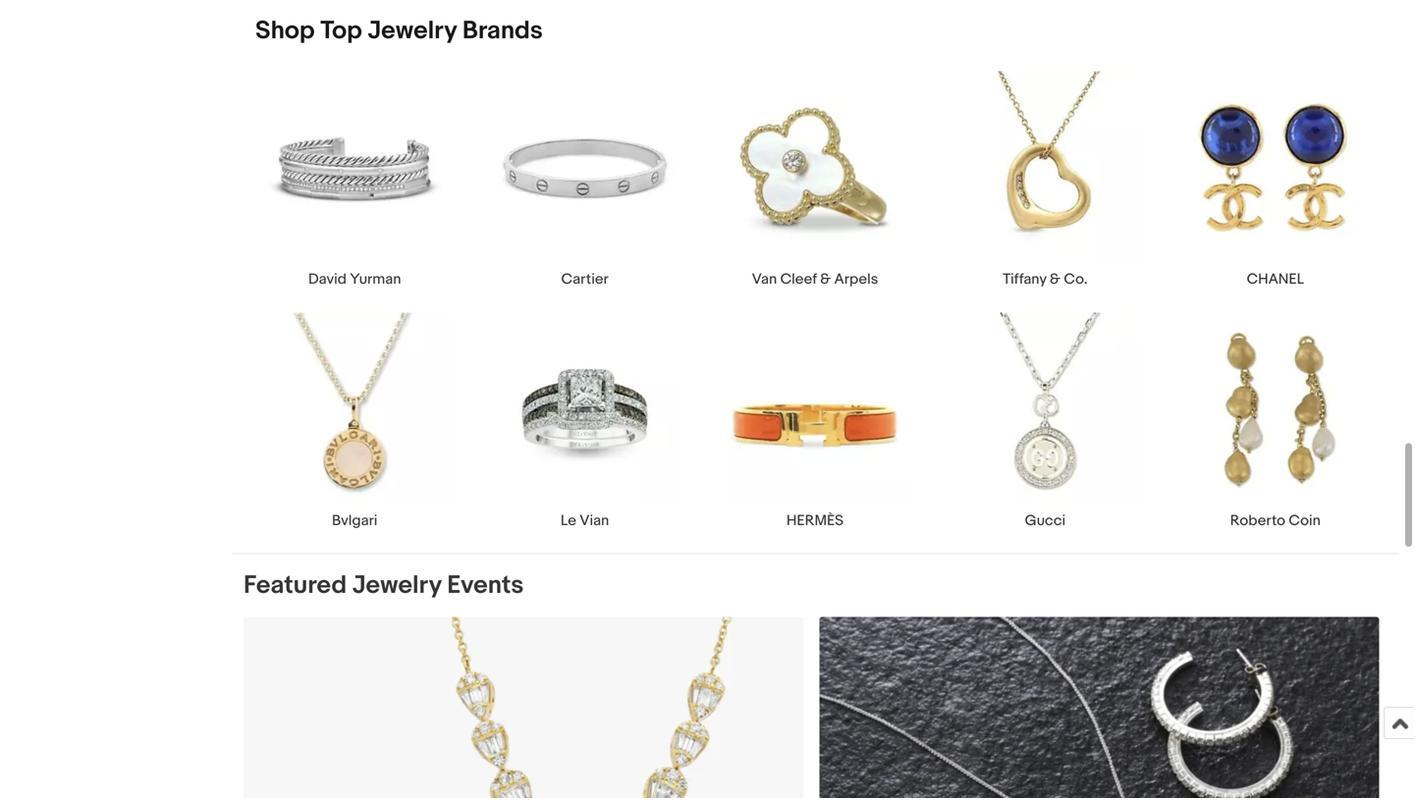 Task type: locate. For each thing, give the bounding box(es) containing it.
0 horizontal spatial &
[[820, 270, 831, 288]]

&
[[820, 270, 831, 288], [1050, 270, 1061, 288]]

van cleef & arpels link
[[700, 70, 930, 288]]

le vian link
[[470, 312, 700, 530]]

roberto
[[1230, 512, 1285, 530]]

None text field
[[819, 617, 1379, 798]]

bvlgari
[[332, 512, 377, 530]]

& left 'co.'
[[1050, 270, 1061, 288]]

cartier link
[[470, 70, 700, 288]]

list containing david yurman
[[232, 70, 1398, 553]]

& right cleef
[[820, 270, 831, 288]]

yurman
[[350, 270, 401, 288]]

chanel
[[1247, 270, 1304, 288]]

jewelry right top
[[368, 16, 457, 46]]

co.
[[1064, 270, 1088, 288]]

events
[[447, 570, 524, 601]]

top
[[320, 16, 362, 46]]

2 & from the left
[[1050, 270, 1061, 288]]

vian
[[580, 512, 609, 530]]

list
[[232, 70, 1398, 553]]

1 horizontal spatial &
[[1050, 270, 1061, 288]]

jewelry down bvlgari
[[352, 570, 441, 601]]

van
[[752, 270, 777, 288]]

david yurman
[[308, 270, 401, 288]]

None text field
[[244, 617, 804, 798]]

jewelry
[[368, 16, 457, 46], [352, 570, 441, 601]]



Task type: describe. For each thing, give the bounding box(es) containing it.
arpels
[[834, 270, 878, 288]]

shop top jewelry brands
[[255, 16, 543, 46]]

bvlgari link
[[240, 312, 470, 530]]

tiffany
[[1003, 270, 1046, 288]]

shop
[[255, 16, 315, 46]]

cleef
[[780, 270, 817, 288]]

van cleef & arpels
[[752, 270, 878, 288]]

roberto coin link
[[1160, 312, 1390, 530]]

le
[[561, 512, 576, 530]]

gucci
[[1025, 512, 1066, 530]]

featured
[[244, 570, 347, 601]]

1 & from the left
[[820, 270, 831, 288]]

david yurman link
[[240, 70, 470, 288]]

roberto coin
[[1230, 512, 1321, 530]]

featured jewelry events
[[244, 570, 524, 601]]

0 vertical spatial jewelry
[[368, 16, 457, 46]]

brands
[[462, 16, 543, 46]]

1 vertical spatial jewelry
[[352, 570, 441, 601]]

chanel link
[[1160, 70, 1390, 288]]

cartier
[[561, 270, 609, 288]]

david
[[308, 270, 347, 288]]

le vian
[[561, 512, 609, 530]]

tiffany & co.
[[1003, 270, 1088, 288]]

hermès
[[786, 512, 844, 530]]

tiffany & co. link
[[930, 70, 1160, 288]]

coin
[[1289, 512, 1321, 530]]

gucci link
[[930, 312, 1160, 530]]

hermès link
[[700, 312, 930, 530]]



Task type: vqa. For each thing, say whether or not it's contained in the screenshot.
Brands
yes



